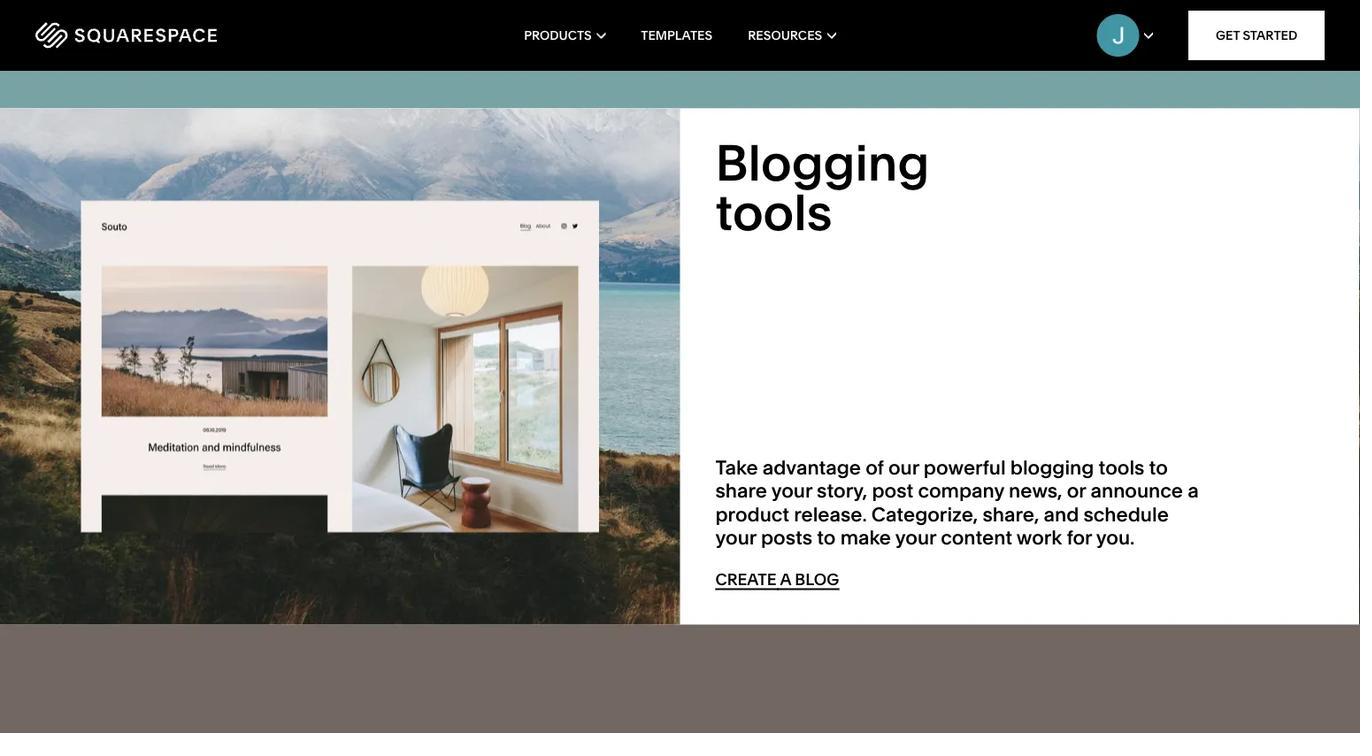 Task type: vqa. For each thing, say whether or not it's contained in the screenshot.
TOOLS
yes



Task type: locate. For each thing, give the bounding box(es) containing it.
of
[[866, 455, 884, 479]]

tools inside take advantage of our powerful blogging tools to share your story, post company news, or announce a product release. categorize, share, and schedule your posts to make your content work for you.
[[1099, 455, 1145, 479]]

get
[[1217, 28, 1241, 43]]

to up schedule
[[1150, 455, 1169, 479]]

0 vertical spatial a
[[1188, 479, 1199, 502]]

1 horizontal spatial your
[[772, 479, 813, 502]]

get started
[[1217, 28, 1298, 43]]

a right announce
[[1188, 479, 1199, 502]]

your up posts
[[772, 479, 813, 502]]

1 vertical spatial a
[[780, 570, 792, 589]]

tools
[[716, 182, 833, 243], [1099, 455, 1145, 479]]

your up create
[[716, 525, 757, 549]]

products button
[[524, 0, 606, 71]]

0 horizontal spatial to
[[817, 525, 836, 549]]

1 vertical spatial tools
[[1099, 455, 1145, 479]]

0 vertical spatial to
[[1150, 455, 1169, 479]]

your
[[772, 479, 813, 502], [716, 525, 757, 549], [896, 525, 937, 549]]

story,
[[817, 479, 868, 502]]

create a blog link
[[716, 570, 840, 590]]

your right make
[[896, 525, 937, 549]]

0 vertical spatial tools
[[716, 182, 833, 243]]

1 horizontal spatial a
[[1188, 479, 1199, 502]]

take advantage of our powerful blogging tools to share your story, post company news, or announce a product release. categorize, share, and schedule your posts to make your content work for you.
[[716, 455, 1199, 549]]

news,
[[1009, 479, 1063, 502]]

squarespace logo image
[[35, 22, 217, 49]]

tools inside blogging tools
[[716, 182, 833, 243]]

product
[[716, 502, 790, 526]]

to
[[1150, 455, 1169, 479], [817, 525, 836, 549]]

0 horizontal spatial tools
[[716, 182, 833, 243]]

post
[[873, 479, 914, 502]]

a
[[1188, 479, 1199, 502], [780, 570, 792, 589]]

you.
[[1097, 525, 1135, 549]]

advantage
[[763, 455, 862, 479]]

1 horizontal spatial tools
[[1099, 455, 1145, 479]]

for
[[1067, 525, 1093, 549]]

1 horizontal spatial to
[[1150, 455, 1169, 479]]

a left blog
[[780, 570, 792, 589]]

share
[[716, 479, 768, 502]]

to left make
[[817, 525, 836, 549]]

started
[[1244, 28, 1298, 43]]

adrienneraquel.com link
[[114, 18, 303, 38]]

templates link
[[641, 0, 713, 71]]

1 vertical spatial to
[[817, 525, 836, 549]]

a inside take advantage of our powerful blogging tools to share your story, post company news, or announce a product release. categorize, share, and schedule your posts to make your content work for you.
[[1188, 479, 1199, 502]]

make
[[841, 525, 892, 549]]



Task type: describe. For each thing, give the bounding box(es) containing it.
2 horizontal spatial your
[[896, 525, 937, 549]]

adrienneraquel.com
[[114, 18, 303, 38]]

take
[[716, 455, 758, 479]]

0 horizontal spatial your
[[716, 525, 757, 549]]

powerful
[[924, 455, 1006, 479]]

release.
[[794, 502, 867, 526]]

squarespace logo link
[[35, 22, 293, 49]]

blogging tools
[[716, 132, 930, 243]]

share,
[[983, 502, 1040, 526]]

blogging
[[716, 132, 930, 193]]

blog website image
[[81, 201, 599, 532]]

schedule
[[1084, 502, 1169, 526]]

announce
[[1091, 479, 1184, 502]]

or
[[1068, 479, 1087, 502]]

and
[[1044, 502, 1080, 526]]

company
[[919, 479, 1005, 502]]

adrienne raquel homepage image
[[698, 0, 1247, 35]]

products
[[524, 28, 592, 43]]

templates
[[641, 28, 713, 43]]

categorize,
[[872, 502, 979, 526]]

create a blog
[[716, 570, 840, 589]]

posts
[[761, 525, 813, 549]]

blog
[[795, 570, 840, 589]]

get started link
[[1189, 11, 1325, 60]]

0 horizontal spatial a
[[780, 570, 792, 589]]

blogging
[[1011, 455, 1095, 479]]

resources button
[[748, 0, 837, 71]]

content
[[941, 525, 1013, 549]]

work
[[1017, 525, 1063, 549]]

create
[[716, 570, 777, 589]]

resources
[[748, 28, 823, 43]]

our
[[889, 455, 920, 479]]



